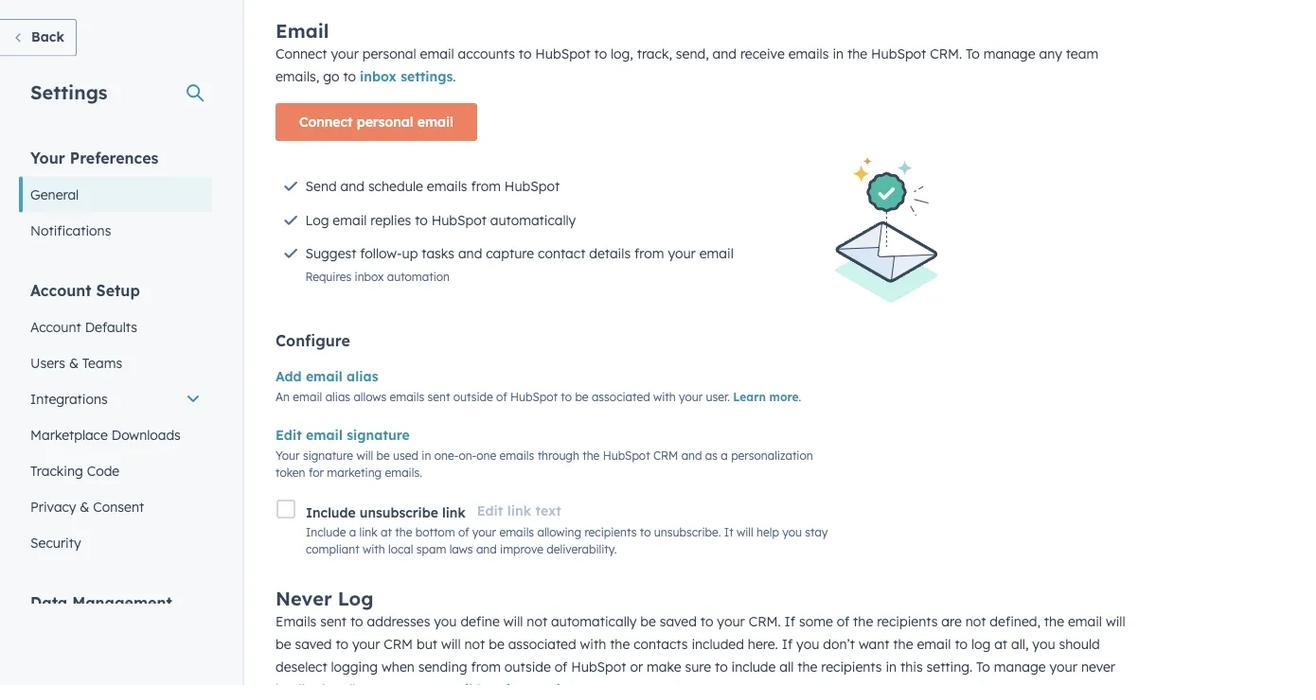 Task type: describe. For each thing, give the bounding box(es) containing it.
the inside edit email signature your signature will be used in one-on-one emails through the hubspot crm and as a personalization token for marketing emails.
[[583, 448, 600, 463]]

management
[[72, 593, 172, 612]]

include
[[732, 659, 776, 675]]

1 vertical spatial if
[[782, 636, 793, 652]]

unsubscribe
[[360, 504, 438, 521]]

edit email signature button
[[276, 424, 410, 447]]

0 vertical spatial log
[[972, 636, 991, 652]]

at inside edit link text include a link at the bottom of your emails allowing recipients to unsubscribe. it will help you stay compliant with local spam laws and improve deliverability.
[[381, 526, 392, 540]]

personalization
[[731, 448, 813, 463]]

general
[[30, 186, 79, 203]]

tracking
[[30, 463, 83, 479]]

include unsubscribe link
[[306, 504, 466, 521]]

1 horizontal spatial not
[[527, 613, 548, 630]]

up
[[402, 245, 418, 262]]

0 vertical spatial if
[[785, 613, 796, 630]]

. inside add email alias an email alias allows emails sent outside of hubspot to be associated with your user. learn more .
[[799, 390, 802, 404]]

with inside add email alias an email alias allows emails sent outside of hubspot to be associated with your user. learn more .
[[653, 390, 676, 404]]

and inside connect your personal email accounts to hubspot to log, track, send, and receive emails in the hubspot crm. to manage any team emails, go to
[[713, 45, 737, 62]]

email inside connect your personal email accounts to hubspot to log, track, send, and receive emails in the hubspot crm. to manage any team emails, go to
[[420, 45, 454, 62]]

0 vertical spatial signature
[[347, 427, 410, 444]]

bottom
[[416, 526, 455, 540]]

and inside suggest follow-up tasks and capture contact details from your email requires inbox automation
[[458, 245, 482, 262]]

edit for link
[[477, 503, 503, 520]]

connect for connect personal email
[[299, 114, 353, 130]]

be up contacts
[[641, 613, 656, 630]]

marketing
[[327, 466, 382, 480]]

users
[[30, 355, 65, 371]]

team
[[1066, 45, 1099, 62]]

of up 'don't'
[[837, 613, 850, 630]]

any
[[1039, 45, 1063, 62]]

be down "emails"
[[276, 636, 291, 652]]

crm. inside never log emails sent to addresses you define will not automatically be saved to your crm. if some of the recipients are not defined, the email will be saved to your crm but will not be associated with the contacts included here. if you don't want the email to log at all, you should deselect logging when sending from outside of hubspot or make sure to include all the recipients in this setting. to manage your never log list for all users, go to
[[749, 613, 781, 630]]

send,
[[676, 45, 709, 62]]

connect for connect your personal email accounts to hubspot to log, track, send, and receive emails in the hubspot crm. to manage any team emails, go to
[[276, 45, 327, 62]]

a inside edit email signature your signature will be used in one-on-one emails through the hubspot crm and as a personalization token for marketing emails.
[[721, 448, 728, 463]]

will up never
[[1106, 613, 1126, 630]]

and inside edit link text include a link at the bottom of your emails allowing recipients to unsubscribe. it will help you stay compliant with local spam laws and improve deliverability.
[[476, 543, 497, 557]]

log,
[[611, 45, 633, 62]]

and right send
[[341, 178, 365, 195]]

back
[[31, 28, 64, 45]]

integrations
[[30, 391, 108, 407]]

0 vertical spatial alias
[[347, 368, 378, 385]]

some
[[799, 613, 833, 630]]

track,
[[637, 45, 672, 62]]

make
[[647, 659, 682, 675]]

connect personal email button
[[276, 103, 477, 141]]

outside inside add email alias an email alias allows emails sent outside of hubspot to be associated with your user. learn more .
[[453, 390, 493, 404]]

contacts
[[634, 636, 688, 652]]

send
[[305, 178, 337, 195]]

one-
[[434, 448, 459, 463]]

integrations button
[[19, 381, 212, 417]]

schedule
[[368, 178, 423, 195]]

automation
[[387, 270, 450, 284]]

0 vertical spatial your
[[30, 148, 65, 167]]

setting.
[[927, 659, 973, 675]]

with inside edit link text include a link at the bottom of your emails allowing recipients to unsubscribe. it will help you stay compliant with local spam laws and improve deliverability.
[[363, 543, 385, 557]]

capture
[[486, 245, 534, 262]]

2 horizontal spatial link
[[507, 503, 531, 520]]

details
[[589, 245, 631, 262]]

logging
[[331, 659, 378, 675]]

add email alias an email alias allows emails sent outside of hubspot to be associated with your user. learn more .
[[276, 368, 802, 404]]

this
[[901, 659, 923, 675]]

email inside button
[[417, 114, 454, 130]]

hubspot inside add email alias an email alias allows emails sent outside of hubspot to be associated with your user. learn more .
[[511, 390, 558, 404]]

tracking code
[[30, 463, 120, 479]]

to down are
[[955, 636, 968, 652]]

your inside suggest follow-up tasks and capture contact details from your email requires inbox automation
[[668, 245, 696, 262]]

from inside suggest follow-up tasks and capture contact details from your email requires inbox automation
[[635, 245, 664, 262]]

0 horizontal spatial log
[[276, 681, 295, 686]]

to right replies at top left
[[415, 212, 428, 228]]

list
[[299, 681, 316, 686]]

text
[[536, 503, 562, 520]]

your preferences element
[[19, 147, 212, 249]]

settings
[[401, 68, 453, 85]]

1 vertical spatial alias
[[325, 390, 351, 404]]

included
[[692, 636, 744, 652]]

email
[[276, 19, 329, 43]]

security link
[[19, 525, 212, 561]]

on-
[[459, 448, 477, 463]]

sending
[[418, 659, 467, 675]]

suggest follow-up tasks and capture contact details from your email requires inbox automation
[[305, 245, 734, 284]]

allowing
[[537, 526, 582, 540]]

used
[[393, 448, 419, 463]]

token
[[276, 466, 305, 480]]

go inside never log emails sent to addresses you define will not automatically be saved to your crm. if some of the recipients are not defined, the email will be saved to your crm but will not be associated with the contacts included here. if you don't want the email to log at all, you should deselect logging when sending from outside of hubspot or make sure to include all the recipients in this setting. to manage your never log list for all users, go to
[[399, 681, 416, 686]]

with inside never log emails sent to addresses you define will not automatically be saved to your crm. if some of the recipients are not defined, the email will be saved to your crm but will not be associated with the contacts included here. if you don't want the email to log at all, you should deselect logging when sending from outside of hubspot or make sure to include all the recipients in this setting. to manage your never log list for all users, go to
[[580, 636, 606, 652]]

to left the log,
[[594, 45, 607, 62]]

recipients inside edit link text include a link at the bottom of your emails allowing recipients to unsubscribe. it will help you stay compliant with local spam laws and improve deliverability.
[[585, 526, 637, 540]]

user.
[[706, 390, 730, 404]]

0 vertical spatial from
[[471, 178, 501, 195]]

marketplace downloads link
[[19, 417, 212, 453]]

define
[[461, 613, 500, 630]]

at inside never log emails sent to addresses you define will not automatically be saved to your crm. if some of the recipients are not defined, the email will be saved to your crm but will not be associated with the contacts included here. if you don't want the email to log at all, you should deselect logging when sending from outside of hubspot or make sure to include all the recipients in this setting. to manage your never log list for all users, go to
[[995, 636, 1008, 652]]

notifications link
[[19, 213, 212, 249]]

data management
[[30, 593, 172, 612]]

the inside edit link text include a link at the bottom of your emails allowing recipients to unsubscribe. it will help you stay compliant with local spam laws and improve deliverability.
[[395, 526, 412, 540]]

consent
[[93, 499, 144, 515]]

your inside connect your personal email accounts to hubspot to log, track, send, and receive emails in the hubspot crm. to manage any team emails, go to
[[331, 45, 359, 62]]

marketplace
[[30, 427, 108, 443]]

edit link text button
[[477, 500, 562, 523]]

associated inside never log emails sent to addresses you define will not automatically be saved to your crm. if some of the recipients are not defined, the email will be saved to your crm but will not be associated with the contacts included here. if you don't want the email to log at all, you should deselect logging when sending from outside of hubspot or make sure to include all the recipients in this setting. to manage your never log list for all users, go to
[[508, 636, 576, 652]]

account for account defaults
[[30, 319, 81, 335]]

emails,
[[276, 68, 319, 85]]

emails
[[276, 613, 317, 630]]

your preferences
[[30, 148, 159, 167]]

log email replies to hubspot automatically
[[305, 212, 576, 228]]

to up included
[[701, 613, 714, 630]]

follow-
[[360, 245, 402, 262]]

one
[[477, 448, 497, 463]]

0 vertical spatial saved
[[660, 613, 697, 630]]

defined,
[[990, 613, 1041, 630]]

0 horizontal spatial link
[[359, 526, 378, 540]]

will inside edit link text include a link at the bottom of your emails allowing recipients to unsubscribe. it will help you stay compliant with local spam laws and improve deliverability.
[[737, 526, 754, 540]]

downloads
[[112, 427, 181, 443]]

1 include from the top
[[306, 504, 356, 521]]

& for users
[[69, 355, 79, 371]]

will right but
[[441, 636, 461, 652]]

send and schedule emails from hubspot
[[305, 178, 560, 195]]

to up logging
[[336, 636, 349, 652]]

inbox inside suggest follow-up tasks and capture contact details from your email requires inbox automation
[[355, 270, 384, 284]]

want
[[859, 636, 890, 652]]

preferences
[[70, 148, 159, 167]]

of left or
[[555, 659, 568, 675]]

account setup element
[[19, 280, 212, 561]]

users & teams link
[[19, 345, 212, 381]]

0 horizontal spatial log
[[305, 212, 329, 228]]

account defaults link
[[19, 309, 212, 345]]

for inside edit email signature your signature will be used in one-on-one emails through the hubspot crm and as a personalization token for marketing emails.
[[309, 466, 324, 480]]

more
[[770, 390, 799, 404]]

automatically inside never log emails sent to addresses you define will not automatically be saved to your crm. if some of the recipients are not defined, the email will be saved to your crm but will not be associated with the contacts included here. if you don't want the email to log at all, you should deselect logging when sending from outside of hubspot or make sure to include all the recipients in this setting. to manage your never log list for all users, go to
[[551, 613, 637, 630]]

edit email signature your signature will be used in one-on-one emails through the hubspot crm and as a personalization token for marketing emails.
[[276, 427, 813, 480]]

go inside connect your personal email accounts to hubspot to log, track, send, and receive emails in the hubspot crm. to manage any team emails, go to
[[323, 68, 340, 85]]

you inside edit link text include a link at the bottom of your emails allowing recipients to unsubscribe. it will help you stay compliant with local spam laws and improve deliverability.
[[783, 526, 802, 540]]

0 horizontal spatial .
[[453, 68, 456, 85]]

your inside edit email signature your signature will be used in one-on-one emails through the hubspot crm and as a personalization token for marketing emails.
[[276, 448, 300, 463]]

account setup
[[30, 281, 140, 300]]

the inside connect your personal email accounts to hubspot to log, track, send, and receive emails in the hubspot crm. to manage any team emails, go to
[[848, 45, 868, 62]]

emails inside connect your personal email accounts to hubspot to log, track, send, and receive emails in the hubspot crm. to manage any team emails, go to
[[789, 45, 829, 62]]

2 horizontal spatial not
[[966, 613, 986, 630]]

code
[[87, 463, 120, 479]]



Task type: locate. For each thing, give the bounding box(es) containing it.
1 vertical spatial recipients
[[877, 613, 938, 630]]

you right help
[[783, 526, 802, 540]]

personal up inbox settings link
[[363, 45, 416, 62]]

1 account from the top
[[30, 281, 92, 300]]

the
[[848, 45, 868, 62], [583, 448, 600, 463], [395, 526, 412, 540], [854, 613, 874, 630], [1045, 613, 1065, 630], [610, 636, 630, 652], [894, 636, 914, 652], [798, 659, 818, 675]]

outside up on-
[[453, 390, 493, 404]]

allows
[[354, 390, 387, 404]]

emails right receive
[[789, 45, 829, 62]]

log up the addresses
[[338, 587, 374, 610]]

1 vertical spatial automatically
[[551, 613, 637, 630]]

& for privacy
[[80, 499, 89, 515]]

from inside never log emails sent to addresses you define will not automatically be saved to your crm. if some of the recipients are not defined, the email will be saved to your crm but will not be associated with the contacts included here. if you don't want the email to log at all, you should deselect logging when sending from outside of hubspot or make sure to include all the recipients in this setting. to manage your never log list for all users, go to
[[471, 659, 501, 675]]

1 vertical spatial from
[[635, 245, 664, 262]]

edit up improve on the left of the page
[[477, 503, 503, 520]]

add email alias button
[[276, 366, 378, 388]]

1 vertical spatial a
[[349, 526, 356, 540]]

be up through
[[575, 390, 589, 404]]

2 horizontal spatial with
[[653, 390, 676, 404]]

a up compliant at the left
[[349, 526, 356, 540]]

link down include unsubscribe link
[[359, 526, 378, 540]]

manage inside never log emails sent to addresses you define will not automatically be saved to your crm. if some of the recipients are not defined, the email will be saved to your crm but will not be associated with the contacts included here. if you don't want the email to log at all, you should deselect logging when sending from outside of hubspot or make sure to include all the recipients in this setting. to manage your never log list for all users, go to
[[994, 659, 1046, 675]]

deselect
[[276, 659, 327, 675]]

connect down the "email"
[[276, 45, 327, 62]]

of
[[496, 390, 507, 404], [458, 526, 469, 540], [837, 613, 850, 630], [555, 659, 568, 675]]

are
[[942, 613, 962, 630]]

1 horizontal spatial .
[[799, 390, 802, 404]]

1 horizontal spatial all
[[780, 659, 794, 675]]

emails inside edit email signature your signature will be used in one-on-one emails through the hubspot crm and as a personalization token for marketing emails.
[[500, 448, 534, 463]]

settings
[[30, 80, 108, 104]]

to inside add email alias an email alias allows emails sent outside of hubspot to be associated with your user. learn more .
[[561, 390, 572, 404]]

data
[[30, 593, 68, 612]]

sent right "emails"
[[320, 613, 347, 630]]

alias up allows
[[347, 368, 378, 385]]

0 vertical spatial .
[[453, 68, 456, 85]]

connect inside button
[[299, 114, 353, 130]]

1 vertical spatial crm.
[[749, 613, 781, 630]]

log left list
[[276, 681, 295, 686]]

log inside never log emails sent to addresses you define will not automatically be saved to your crm. if some of the recipients are not defined, the email will be saved to your crm but will not be associated with the contacts included here. if you don't want the email to log at all, you should deselect logging when sending from outside of hubspot or make sure to include all the recipients in this setting. to manage your never log list for all users, go to
[[338, 587, 374, 610]]

inbox settings .
[[360, 68, 456, 85]]

to inside never log emails sent to addresses you define will not automatically be saved to your crm. if some of the recipients are not defined, the email will be saved to your crm but will not be associated with the contacts included here. if you don't want the email to log at all, you should deselect logging when sending from outside of hubspot or make sure to include all the recipients in this setting. to manage your never log list for all users, go to
[[977, 659, 991, 675]]

account up account defaults
[[30, 281, 92, 300]]

your inside edit link text include a link at the bottom of your emails allowing recipients to unsubscribe. it will help you stay compliant with local spam laws and improve deliverability.
[[473, 526, 496, 540]]

a inside edit link text include a link at the bottom of your emails allowing recipients to unsubscribe. it will help you stay compliant with local spam laws and improve deliverability.
[[349, 526, 356, 540]]

connect personal email
[[299, 114, 454, 130]]

signature down edit email signature button
[[303, 448, 353, 463]]

all down logging
[[341, 681, 356, 686]]

1 vertical spatial crm
[[384, 636, 413, 652]]

1 vertical spatial log
[[276, 681, 295, 686]]

0 horizontal spatial at
[[381, 526, 392, 540]]

1 vertical spatial in
[[422, 448, 431, 463]]

personal down inbox settings link
[[357, 114, 414, 130]]

receive
[[741, 45, 785, 62]]

outside
[[453, 390, 493, 404], [505, 659, 551, 675]]

general link
[[19, 177, 212, 213]]

inbox
[[360, 68, 397, 85], [355, 270, 384, 284]]

2 vertical spatial with
[[580, 636, 606, 652]]

to up through
[[561, 390, 572, 404]]

security
[[30, 535, 81, 551]]

2 vertical spatial in
[[886, 659, 897, 675]]

1 horizontal spatial link
[[442, 504, 466, 521]]

it
[[724, 526, 734, 540]]

1 vertical spatial inbox
[[355, 270, 384, 284]]

log down send
[[305, 212, 329, 228]]

not
[[527, 613, 548, 630], [966, 613, 986, 630], [465, 636, 485, 652]]

email inside edit email signature your signature will be used in one-on-one emails through the hubspot crm and as a personalization token for marketing emails.
[[306, 427, 343, 444]]

edit inside edit email signature your signature will be used in one-on-one emails through the hubspot crm and as a personalization token for marketing emails.
[[276, 427, 302, 444]]

0 horizontal spatial crm.
[[749, 613, 781, 630]]

to inside edit link text include a link at the bottom of your emails allowing recipients to unsubscribe. it will help you stay compliant with local spam laws and improve deliverability.
[[640, 526, 651, 540]]

1 horizontal spatial go
[[399, 681, 416, 686]]

privacy & consent link
[[19, 489, 212, 525]]

emails right allows
[[390, 390, 424, 404]]

1 vertical spatial account
[[30, 319, 81, 335]]

1 vertical spatial manage
[[994, 659, 1046, 675]]

log up setting. on the right bottom of page
[[972, 636, 991, 652]]

include
[[306, 504, 356, 521], [306, 526, 346, 540]]

0 vertical spatial automatically
[[490, 212, 576, 228]]

1 horizontal spatial &
[[80, 499, 89, 515]]

in left one-
[[422, 448, 431, 463]]

not right are
[[966, 613, 986, 630]]

1 vertical spatial personal
[[357, 114, 414, 130]]

connect your personal email accounts to hubspot to log, track, send, and receive emails in the hubspot crm. to manage any team emails, go to
[[276, 45, 1099, 85]]

0 horizontal spatial associated
[[508, 636, 576, 652]]

1 vertical spatial all
[[341, 681, 356, 686]]

0 horizontal spatial outside
[[453, 390, 493, 404]]

you up but
[[434, 613, 457, 630]]

will right define
[[504, 613, 523, 630]]

1 horizontal spatial sent
[[428, 390, 450, 404]]

0 vertical spatial inbox
[[360, 68, 397, 85]]

your up logging
[[352, 636, 380, 652]]

to down included
[[715, 659, 728, 675]]

configure
[[276, 332, 350, 350]]

2 vertical spatial from
[[471, 659, 501, 675]]

if right here.
[[782, 636, 793, 652]]

saved up deselect
[[295, 636, 332, 652]]

in inside connect your personal email accounts to hubspot to log, track, send, and receive emails in the hubspot crm. to manage any team emails, go to
[[833, 45, 844, 62]]

1 vertical spatial to
[[977, 659, 991, 675]]

of up laws
[[458, 526, 469, 540]]

and right tasks
[[458, 245, 482, 262]]

0 vertical spatial associated
[[592, 390, 650, 404]]

an
[[276, 390, 290, 404]]

0 vertical spatial connect
[[276, 45, 327, 62]]

hubspot inside edit email signature your signature will be used in one-on-one emails through the hubspot crm and as a personalization token for marketing emails.
[[603, 448, 650, 463]]

to down sending
[[419, 681, 432, 686]]

to right accounts
[[519, 45, 532, 62]]

emails
[[789, 45, 829, 62], [427, 178, 467, 195], [390, 390, 424, 404], [500, 448, 534, 463], [500, 526, 534, 540]]

will inside edit email signature your signature will be used in one-on-one emails through the hubspot crm and as a personalization token for marketing emails.
[[357, 448, 373, 463]]

outside inside never log emails sent to addresses you define will not automatically be saved to your crm. if some of the recipients are not defined, the email will be saved to your crm but will not be associated with the contacts included here. if you don't want the email to log at all, you should deselect logging when sending from outside of hubspot or make sure to include all the recipients in this setting. to manage your never log list for all users, go to
[[505, 659, 551, 675]]

to left the addresses
[[350, 613, 363, 630]]

your
[[331, 45, 359, 62], [668, 245, 696, 262], [679, 390, 703, 404], [473, 526, 496, 540], [717, 613, 745, 630], [352, 636, 380, 652], [1050, 659, 1078, 675]]

defaults
[[85, 319, 137, 335]]

here.
[[748, 636, 778, 652]]

0 vertical spatial include
[[306, 504, 356, 521]]

0 horizontal spatial your
[[30, 148, 65, 167]]

be inside add email alias an email alias allows emails sent outside of hubspot to be associated with your user. learn more .
[[575, 390, 589, 404]]

1 horizontal spatial at
[[995, 636, 1008, 652]]

1 vertical spatial go
[[399, 681, 416, 686]]

crm down the addresses
[[384, 636, 413, 652]]

1 vertical spatial log
[[338, 587, 374, 610]]

0 horizontal spatial sent
[[320, 613, 347, 630]]

your right details
[[668, 245, 696, 262]]

in left the this
[[886, 659, 897, 675]]

spam
[[416, 543, 446, 557]]

0 vertical spatial all
[[780, 659, 794, 675]]

from up log email replies to hubspot automatically
[[471, 178, 501, 195]]

emails up log email replies to hubspot automatically
[[427, 178, 467, 195]]

with
[[653, 390, 676, 404], [363, 543, 385, 557], [580, 636, 606, 652]]

your up included
[[717, 613, 745, 630]]

don't
[[823, 636, 855, 652]]

your
[[30, 148, 65, 167], [276, 448, 300, 463]]

sent inside never log emails sent to addresses you define will not automatically be saved to your crm. if some of the recipients are not defined, the email will be saved to your crm but will not be associated with the contacts included here. if you don't want the email to log at all, you should deselect logging when sending from outside of hubspot or make sure to include all the recipients in this setting. to manage your never log list for all users, go to
[[320, 613, 347, 630]]

0 vertical spatial go
[[323, 68, 340, 85]]

0 horizontal spatial edit
[[276, 427, 302, 444]]

1 horizontal spatial outside
[[505, 659, 551, 675]]

emails inside add email alias an email alias allows emails sent outside of hubspot to be associated with your user. learn more .
[[390, 390, 424, 404]]

crm inside edit email signature your signature will be used in one-on-one emails through the hubspot crm and as a personalization token for marketing emails.
[[653, 448, 678, 463]]

to right the emails,
[[343, 68, 356, 85]]

you down some
[[797, 636, 820, 652]]

go right the emails,
[[323, 68, 340, 85]]

recipients up want in the right bottom of the page
[[877, 613, 938, 630]]

inbox up connect personal email
[[360, 68, 397, 85]]

your down should
[[1050, 659, 1078, 675]]

1 vertical spatial with
[[363, 543, 385, 557]]

manage inside connect your personal email accounts to hubspot to log, track, send, and receive emails in the hubspot crm. to manage any team emails, go to
[[984, 45, 1036, 62]]

sent up one-
[[428, 390, 450, 404]]

0 horizontal spatial &
[[69, 355, 79, 371]]

at left all,
[[995, 636, 1008, 652]]

0 horizontal spatial a
[[349, 526, 356, 540]]

not down define
[[465, 636, 485, 652]]

sent inside add email alias an email alias allows emails sent outside of hubspot to be associated with your user. learn more .
[[428, 390, 450, 404]]

0 vertical spatial for
[[309, 466, 324, 480]]

0 vertical spatial &
[[69, 355, 79, 371]]

or
[[630, 659, 643, 675]]

be left used
[[377, 448, 390, 463]]

0 horizontal spatial with
[[363, 543, 385, 557]]

all,
[[1012, 636, 1029, 652]]

addresses
[[367, 613, 430, 630]]

you right all,
[[1033, 636, 1056, 652]]

of inside add email alias an email alias allows emails sent outside of hubspot to be associated with your user. learn more .
[[496, 390, 507, 404]]

edit for email
[[276, 427, 302, 444]]

alias down add email alias button
[[325, 390, 351, 404]]

from right sending
[[471, 659, 501, 675]]

1 horizontal spatial in
[[833, 45, 844, 62]]

never
[[1082, 659, 1116, 675]]

your inside add email alias an email alias allows emails sent outside of hubspot to be associated with your user. learn more .
[[679, 390, 703, 404]]

1 horizontal spatial log
[[338, 587, 374, 610]]

be down define
[[489, 636, 505, 652]]

. up connect personal email
[[453, 68, 456, 85]]

1 horizontal spatial a
[[721, 448, 728, 463]]

automatically
[[490, 212, 576, 228], [551, 613, 637, 630]]

edit inside edit link text include a link at the bottom of your emails allowing recipients to unsubscribe. it will help you stay compliant with local spam laws and improve deliverability.
[[477, 503, 503, 520]]

0 vertical spatial with
[[653, 390, 676, 404]]

link left text
[[507, 503, 531, 520]]

in inside never log emails sent to addresses you define will not automatically be saved to your crm. if some of the recipients are not defined, the email will be saved to your crm but will not be associated with the contacts included here. if you don't want the email to log at all, you should deselect logging when sending from outside of hubspot or make sure to include all the recipients in this setting. to manage your never log list for all users, go to
[[886, 659, 897, 675]]

1 horizontal spatial with
[[580, 636, 606, 652]]

to left any
[[966, 45, 980, 62]]

automatically up or
[[551, 613, 637, 630]]

0 vertical spatial manage
[[984, 45, 1036, 62]]

hubspot inside never log emails sent to addresses you define will not automatically be saved to your crm. if some of the recipients are not defined, the email will be saved to your crm but will not be associated with the contacts included here. if you don't want the email to log at all, you should deselect logging when sending from outside of hubspot or make sure to include all the recipients in this setting. to manage your never log list for all users, go to
[[571, 659, 627, 675]]

0 vertical spatial crm
[[653, 448, 678, 463]]

0 horizontal spatial saved
[[295, 636, 332, 652]]

0 horizontal spatial in
[[422, 448, 431, 463]]

0 vertical spatial a
[[721, 448, 728, 463]]

0 horizontal spatial all
[[341, 681, 356, 686]]

privacy & consent
[[30, 499, 144, 515]]

marketplace downloads
[[30, 427, 181, 443]]

be inside edit email signature your signature will be used in one-on-one emails through the hubspot crm and as a personalization token for marketing emails.
[[377, 448, 390, 463]]

emails right one
[[500, 448, 534, 463]]

in inside edit email signature your signature will be used in one-on-one emails through the hubspot crm and as a personalization token for marketing emails.
[[422, 448, 431, 463]]

1 horizontal spatial edit
[[477, 503, 503, 520]]

never
[[276, 587, 332, 610]]

include inside edit link text include a link at the bottom of your emails allowing recipients to unsubscribe. it will help you stay compliant with local spam laws and improve deliverability.
[[306, 526, 346, 540]]

1 vertical spatial saved
[[295, 636, 332, 652]]

replies
[[371, 212, 411, 228]]

0 vertical spatial sent
[[428, 390, 450, 404]]

1 vertical spatial sent
[[320, 613, 347, 630]]

for
[[309, 466, 324, 480], [320, 681, 338, 686]]

crm inside never log emails sent to addresses you define will not automatically be saved to your crm. if some of the recipients are not defined, the email will be saved to your crm but will not be associated with the contacts included here. if you don't want the email to log at all, you should deselect logging when sending from outside of hubspot or make sure to include all the recipients in this setting. to manage your never log list for all users, go to
[[384, 636, 413, 652]]

local
[[388, 543, 413, 557]]

recipients up deliverability.
[[585, 526, 637, 540]]

automatically up 'capture'
[[490, 212, 576, 228]]

1 vertical spatial associated
[[508, 636, 576, 652]]

sent
[[428, 390, 450, 404], [320, 613, 347, 630]]

0 vertical spatial crm.
[[930, 45, 962, 62]]

0 vertical spatial outside
[[453, 390, 493, 404]]

0 vertical spatial recipients
[[585, 526, 637, 540]]

outside right sending
[[505, 659, 551, 675]]

personal inside button
[[357, 114, 414, 130]]

& right privacy
[[80, 499, 89, 515]]

and inside edit email signature your signature will be used in one-on-one emails through the hubspot crm and as a personalization token for marketing emails.
[[682, 448, 702, 463]]

0 vertical spatial account
[[30, 281, 92, 300]]

all right the include
[[780, 659, 794, 675]]

accounts
[[458, 45, 515, 62]]

stay
[[805, 526, 828, 540]]

1 vertical spatial outside
[[505, 659, 551, 675]]

associated inside add email alias an email alias allows emails sent outside of hubspot to be associated with your user. learn more .
[[592, 390, 650, 404]]

0 vertical spatial to
[[966, 45, 980, 62]]

contact
[[538, 245, 586, 262]]

should
[[1059, 636, 1100, 652]]

to left unsubscribe.
[[640, 526, 651, 540]]

recipients down 'don't'
[[821, 659, 882, 675]]

with left contacts
[[580, 636, 606, 652]]

saved up contacts
[[660, 613, 697, 630]]

0 horizontal spatial go
[[323, 68, 340, 85]]

back link
[[0, 19, 77, 56]]

inbox down follow-
[[355, 270, 384, 284]]

connect
[[276, 45, 327, 62], [299, 114, 353, 130]]

learn
[[733, 390, 766, 404]]

learn more link
[[733, 390, 799, 404]]

emails inside edit link text include a link at the bottom of your emails allowing recipients to unsubscribe. it will help you stay compliant with local spam laws and improve deliverability.
[[500, 526, 534, 540]]

saved
[[660, 613, 697, 630], [295, 636, 332, 652]]

1 vertical spatial .
[[799, 390, 802, 404]]

log
[[305, 212, 329, 228], [338, 587, 374, 610]]

account defaults
[[30, 319, 137, 335]]

at
[[381, 526, 392, 540], [995, 636, 1008, 652]]

will right it
[[737, 526, 754, 540]]

to inside connect your personal email accounts to hubspot to log, track, send, and receive emails in the hubspot crm. to manage any team emails, go to
[[966, 45, 980, 62]]

0 vertical spatial at
[[381, 526, 392, 540]]

0 vertical spatial personal
[[363, 45, 416, 62]]

connect inside connect your personal email accounts to hubspot to log, track, send, and receive emails in the hubspot crm. to manage any team emails, go to
[[276, 45, 327, 62]]

a right as
[[721, 448, 728, 463]]

1 vertical spatial include
[[306, 526, 346, 540]]

. right learn
[[799, 390, 802, 404]]

hubspot
[[535, 45, 591, 62], [871, 45, 927, 62], [505, 178, 560, 195], [432, 212, 487, 228], [511, 390, 558, 404], [603, 448, 650, 463], [571, 659, 627, 675]]

users,
[[359, 681, 395, 686]]

1 vertical spatial edit
[[477, 503, 503, 520]]

inbox settings link
[[360, 68, 453, 85]]

for right list
[[320, 681, 338, 686]]

1 vertical spatial signature
[[303, 448, 353, 463]]

account up users
[[30, 319, 81, 335]]

log
[[972, 636, 991, 652], [276, 681, 295, 686]]

0 horizontal spatial not
[[465, 636, 485, 652]]

tracking code link
[[19, 453, 212, 489]]

& right users
[[69, 355, 79, 371]]

2 include from the top
[[306, 526, 346, 540]]

0 vertical spatial in
[[833, 45, 844, 62]]

to
[[519, 45, 532, 62], [594, 45, 607, 62], [343, 68, 356, 85], [415, 212, 428, 228], [561, 390, 572, 404], [640, 526, 651, 540], [350, 613, 363, 630], [701, 613, 714, 630], [336, 636, 349, 652], [955, 636, 968, 652], [715, 659, 728, 675], [419, 681, 432, 686]]

emails up improve on the left of the page
[[500, 526, 534, 540]]

edit up token
[[276, 427, 302, 444]]

2 horizontal spatial in
[[886, 659, 897, 675]]

and left as
[[682, 448, 702, 463]]

from right details
[[635, 245, 664, 262]]

your up connect personal email
[[331, 45, 359, 62]]

email
[[420, 45, 454, 62], [417, 114, 454, 130], [333, 212, 367, 228], [700, 245, 734, 262], [306, 368, 343, 385], [293, 390, 322, 404], [306, 427, 343, 444], [1068, 613, 1102, 630], [917, 636, 951, 652]]

link
[[507, 503, 531, 520], [442, 504, 466, 521], [359, 526, 378, 540]]

signature up used
[[347, 427, 410, 444]]

1 horizontal spatial saved
[[660, 613, 697, 630]]

in right receive
[[833, 45, 844, 62]]

your up laws
[[473, 526, 496, 540]]

1 vertical spatial at
[[995, 636, 1008, 652]]

1 vertical spatial your
[[276, 448, 300, 463]]

your left user.
[[679, 390, 703, 404]]

will
[[357, 448, 373, 463], [737, 526, 754, 540], [504, 613, 523, 630], [1106, 613, 1126, 630], [441, 636, 461, 652]]

0 vertical spatial edit
[[276, 427, 302, 444]]

signature
[[347, 427, 410, 444], [303, 448, 353, 463]]

1 vertical spatial connect
[[299, 114, 353, 130]]

your up general
[[30, 148, 65, 167]]

of inside edit link text include a link at the bottom of your emails allowing recipients to unsubscribe. it will help you stay compliant with local spam laws and improve deliverability.
[[458, 526, 469, 540]]

&
[[69, 355, 79, 371], [80, 499, 89, 515]]

deliverability.
[[547, 543, 617, 557]]

associated
[[592, 390, 650, 404], [508, 636, 576, 652]]

will up marketing
[[357, 448, 373, 463]]

account for account setup
[[30, 281, 92, 300]]

never log emails sent to addresses you define will not automatically be saved to your crm. if some of the recipients are not defined, the email will be saved to your crm but will not be associated with the contacts included here. if you don't want the email to log at all, you should deselect logging when sending from outside of hubspot or make sure to include all the recipients in this setting. to manage your never log list for all users, go to
[[276, 587, 1126, 686]]

notifications
[[30, 222, 111, 239]]

if left some
[[785, 613, 796, 630]]

connect down the emails,
[[299, 114, 353, 130]]

2 account from the top
[[30, 319, 81, 335]]

but
[[417, 636, 438, 652]]

2 vertical spatial recipients
[[821, 659, 882, 675]]

teams
[[82, 355, 122, 371]]

personal
[[363, 45, 416, 62], [357, 114, 414, 130]]

at down include unsubscribe link
[[381, 526, 392, 540]]

when
[[382, 659, 415, 675]]

crm. inside connect your personal email accounts to hubspot to log, track, send, and receive emails in the hubspot crm. to manage any team emails, go to
[[930, 45, 962, 62]]

personal inside connect your personal email accounts to hubspot to log, track, send, and receive emails in the hubspot crm. to manage any team emails, go to
[[363, 45, 416, 62]]

email inside suggest follow-up tasks and capture contact details from your email requires inbox automation
[[700, 245, 734, 262]]

for inside never log emails sent to addresses you define will not automatically be saved to your crm. if some of the recipients are not defined, the email will be saved to your crm but will not be associated with the contacts included here. if you don't want the email to log at all, you should deselect logging when sending from outside of hubspot or make sure to include all the recipients in this setting. to manage your never log list for all users, go to
[[320, 681, 338, 686]]

of up one
[[496, 390, 507, 404]]

link up bottom
[[442, 504, 466, 521]]

1 horizontal spatial crm.
[[930, 45, 962, 62]]



Task type: vqa. For each thing, say whether or not it's contained in the screenshot.
(Lifecycle within Date entered "Lead (Lifecycle Stage Pipeline)" Date picker
no



